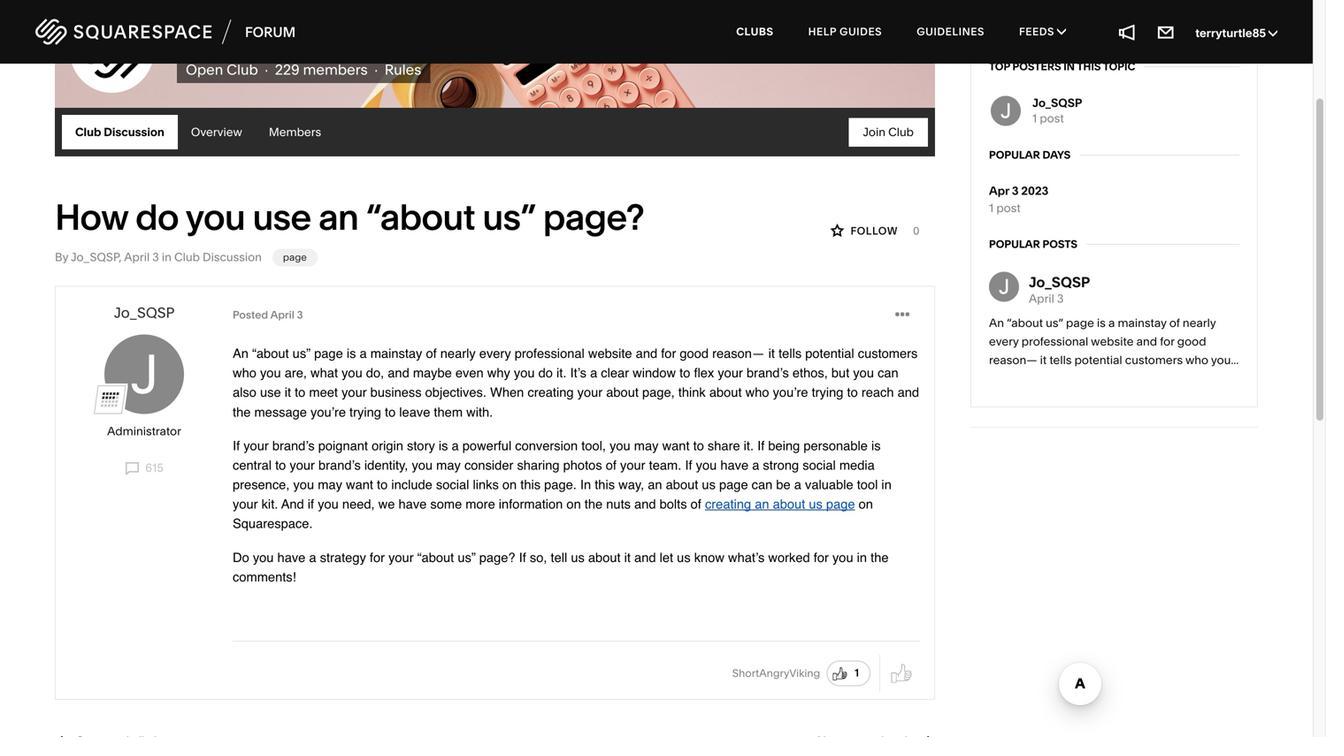 Task type: locate. For each thing, give the bounding box(es) containing it.
of inside an "about us" page is a mainstay of nearly every professional website and for good reason— it tells potential customers who you...
[[1169, 316, 1180, 331]]

good inside an "about us" page is a mainstay of nearly every professional website and for good reason— it tells potential customers who you...
[[1177, 335, 1206, 349]]

want up need,
[[346, 477, 373, 493]]

1 horizontal spatial website
[[1091, 335, 1134, 349]]

1 horizontal spatial post
[[1040, 111, 1064, 126]]

professional up it's on the left of page
[[515, 346, 585, 361]]

2 horizontal spatial brand's
[[747, 366, 789, 381]]

us down valuable
[[809, 497, 823, 512]]

your down do, at left
[[342, 385, 367, 401]]

brand's inside an "about us" page is a mainstay of nearly every professional website and for good reason— it tells potential customers who you are, what you do, and maybe even why you do it. it's a clear window to flex your brand's ethos, but you can also use it to meet your business objectives. when creating your about page, think about who you're trying to reach and the message you're trying to leave them with.
[[747, 366, 789, 381]]

can
[[878, 366, 899, 381], [752, 477, 773, 493]]

what's
[[728, 550, 765, 566]]

team.
[[649, 458, 681, 473]]

"about inside an "about us" page is a mainstay of nearly every professional website and for good reason— it tells potential customers who you are, what you do, and maybe even why you do it. it's a clear window to flex your brand's ethos, but you can also use it to meet your business objectives. when creating your about page, think about who you're trying to reach and the message you're trying to leave them with.
[[252, 346, 289, 361]]

nearly up you...
[[1183, 316, 1216, 331]]

potential down jo_sqsp april 3
[[1074, 353, 1122, 367]]

us"
[[482, 195, 535, 239], [1046, 316, 1063, 331], [293, 346, 311, 361], [458, 550, 476, 566]]

professional down jo_sqsp april 3
[[1022, 335, 1088, 349]]

you're
[[773, 385, 808, 401], [311, 405, 346, 420]]

1 popular from the top
[[989, 149, 1040, 161]]

an for an "about us" page is a mainstay of nearly every professional website and for good reason— it tells potential customers who you are, what you do, and maybe even why you do it. it's a clear window to flex your brand's ethos, but you can also use it to meet your business objectives. when creating your about page, think about who you're trying to reach and the message you're trying to leave them with.
[[233, 346, 249, 361]]

have down include
[[399, 497, 427, 512]]

customers inside an "about us" page is a mainstay of nearly every professional website and for good reason— it tells potential customers who you are, what you do, and maybe even why you do it. it's a clear window to flex your brand's ethos, but you can also use it to meet your business objectives. when creating your about page, think about who you're trying to reach and the message you're trying to leave them with.
[[858, 346, 918, 361]]

popular for 1 post
[[989, 149, 1040, 161]]

1 horizontal spatial good
[[1177, 335, 1206, 349]]

1 horizontal spatial trying
[[812, 385, 843, 401]]

customers inside an "about us" page is a mainstay of nearly every professional website and for good reason— it tells potential customers who you...
[[1125, 353, 1183, 367]]

april right ,
[[124, 250, 150, 264]]

2 horizontal spatial in
[[881, 477, 892, 493]]

april
[[124, 250, 150, 264], [1029, 292, 1054, 306], [270, 309, 294, 321]]

you down share
[[696, 458, 717, 473]]

kit.
[[262, 497, 278, 512]]

you
[[185, 195, 245, 239], [260, 366, 281, 381], [342, 366, 362, 381], [514, 366, 535, 381], [853, 366, 874, 381], [610, 438, 630, 454], [412, 458, 433, 473], [696, 458, 717, 473], [293, 477, 314, 493], [318, 497, 339, 512], [253, 550, 274, 566], [832, 550, 853, 566]]

page down valuable
[[826, 497, 855, 512]]

some
[[430, 497, 462, 512]]

0 horizontal spatial good
[[680, 346, 709, 361]]

1 vertical spatial 1
[[989, 201, 994, 216]]

1 horizontal spatial an
[[989, 316, 1004, 331]]

about inside do you have a strategy for your "about us" page? if so, tell us about it and let us know what's worked for you in the comments!
[[588, 550, 621, 566]]

caret down image
[[1057, 26, 1066, 37]]

2 horizontal spatial on
[[859, 497, 873, 512]]

use up page link
[[253, 195, 311, 239]]

this up information
[[520, 477, 541, 493]]

in inside the if your brand's poignant origin story is a powerful conversion tool, you may want to share it. if being personable is central to your brand's identity, you may consider sharing photos of your team. if you have a strong social media presence, you may want to include social links on this page. in this way, an about us page can be a valuable tool in your kit. and if you need, we have some more information on the nuts and bolts of
[[881, 477, 892, 493]]

good
[[1177, 335, 1206, 349], [680, 346, 709, 361]]

0 horizontal spatial nearly
[[440, 346, 476, 361]]

club up how
[[75, 125, 101, 139]]

0 horizontal spatial discussion
[[104, 125, 164, 139]]

want
[[662, 438, 690, 454], [346, 477, 373, 493]]

is
[[1097, 316, 1106, 331], [347, 346, 356, 361], [439, 438, 448, 454], [871, 438, 881, 454]]

615
[[143, 461, 163, 475]]

jo_sqsp image
[[989, 272, 1019, 302], [104, 335, 184, 414]]

0 horizontal spatial page?
[[479, 550, 515, 566]]

you right tool,
[[610, 438, 630, 454]]

0 horizontal spatial have
[[277, 550, 306, 566]]

reason— inside an "about us" page is a mainstay of nearly every professional website and for good reason— it tells potential customers who you are, what you do, and maybe even why you do it. it's a clear window to flex your brand's ethos, but you can also use it to meet your business objectives. when creating your about page, think about who you're trying to reach and the message you're trying to leave them with.
[[712, 346, 765, 361]]

poignant
[[318, 438, 368, 454]]

3 right ,
[[152, 250, 159, 264]]

an
[[318, 195, 358, 239], [648, 477, 662, 493], [755, 497, 769, 512]]

tells inside an "about us" page is a mainstay of nearly every professional website and for good reason— it tells potential customers who you are, what you do, and maybe even why you do it. it's a clear window to flex your brand's ethos, but you can also use it to meet your business objectives. when creating your about page, think about who you're trying to reach and the message you're trying to leave them with.
[[779, 346, 802, 361]]

the left the nuts
[[585, 497, 603, 512]]

club discussion
[[75, 125, 164, 139]]

central
[[233, 458, 272, 473]]

discussion left overview
[[104, 125, 164, 139]]

more options... image
[[896, 305, 909, 326]]

0 horizontal spatial 1
[[855, 667, 859, 680]]

website inside an "about us" page is a mainstay of nearly every professional website and for good reason— it tells potential customers who you...
[[1091, 335, 1134, 349]]

for inside an "about us" page is a mainstay of nearly every professional website and for good reason— it tells potential customers who you...
[[1160, 335, 1175, 349]]

jo_sqsp link down by jo_sqsp , april 3 in club discussion
[[114, 304, 175, 322]]

club
[[227, 61, 258, 78], [888, 125, 914, 139], [75, 125, 101, 139], [174, 250, 200, 264]]

reason— down jo_sqsp april 3
[[989, 353, 1037, 367]]

jo_sqsp link right by
[[71, 250, 119, 264]]

on down tool
[[859, 497, 873, 512]]

you down story
[[412, 458, 433, 473]]

0 vertical spatial an
[[989, 316, 1004, 331]]

post up days at the top of page
[[1040, 111, 1064, 126]]

april inside jo_sqsp april 3
[[1029, 292, 1054, 306]]

have down share
[[720, 458, 749, 473]]

who for you
[[233, 366, 256, 381]]

brand's left ethos,
[[747, 366, 789, 381]]

nuts
[[606, 497, 631, 512]]

do inside an "about us" page is a mainstay of nearly every professional website and for good reason— it tells potential customers who you are, what you do, and maybe even why you do it. it's a clear window to flex your brand's ethos, but you can also use it to meet your business objectives. when creating your about page, think about who you're trying to reach and the message you're trying to leave them with.
[[538, 366, 553, 381]]

2 horizontal spatial 1
[[1032, 111, 1037, 126]]

1 horizontal spatial 1
[[989, 201, 994, 216]]

1 vertical spatial an
[[648, 477, 662, 493]]

us right let at the bottom of page
[[677, 550, 691, 566]]

1 horizontal spatial reason—
[[989, 353, 1037, 367]]

the inside do you have a strategy for your "about us" page? if so, tell us about it and let us know what's worked for you in the comments!
[[871, 550, 889, 566]]

meet
[[309, 385, 338, 401]]

do
[[233, 550, 249, 566]]

mainstay for you
[[370, 346, 422, 361]]

popular for an "about us" page is a mainstay of nearly every professional website and for good reason— it tells potential customers who you...
[[989, 238, 1040, 251]]

an inside an "about us" page is a mainstay of nearly every professional website and for good reason— it tells potential customers who you are, what you do, and maybe even why you do it. it's a clear window to flex your brand's ethos, but you can also use it to meet your business objectives. when creating your about page, think about who you're trying to reach and the message you're trying to leave them with.
[[233, 346, 249, 361]]

post inside jo_sqsp 1 post
[[1040, 111, 1064, 126]]

2 horizontal spatial who
[[1185, 353, 1209, 367]]

tells down jo_sqsp april 3
[[1049, 353, 1072, 367]]

tab list containing club discussion
[[62, 115, 842, 150]]

1 right like image
[[855, 667, 859, 680]]

april right posted at the left of page
[[270, 309, 294, 321]]

and inside do you have a strategy for your "about us" page? if so, tell us about it and let us know what's worked for you in the comments!
[[634, 550, 656, 566]]

on
[[502, 477, 517, 493], [567, 497, 581, 512], [859, 497, 873, 512]]

social up some
[[436, 477, 469, 493]]

a inside do you have a strategy for your "about us" page? if so, tell us about it and let us know what's worked for you in the comments!
[[309, 550, 316, 566]]

0 vertical spatial it.
[[556, 366, 567, 381]]

of inside an "about us" page is a mainstay of nearly every professional website and for good reason— it tells potential customers who you are, what you do, and maybe even why you do it. it's a clear window to flex your brand's ethos, but you can also use it to meet your business objectives. when creating your about page, think about who you're trying to reach and the message you're trying to leave them with.
[[426, 346, 437, 361]]

1 vertical spatial the
[[585, 497, 603, 512]]

0 vertical spatial jo_sqsp link
[[1032, 96, 1082, 110]]

0 horizontal spatial professional
[[515, 346, 585, 361]]

tells up ethos,
[[779, 346, 802, 361]]

days
[[1043, 149, 1071, 161]]

topic
[[1103, 60, 1135, 73]]

1 vertical spatial nearly
[[440, 346, 476, 361]]

why
[[487, 366, 510, 381]]

if inside do you have a strategy for your "about us" page? if so, tell us about it and let us know what's worked for you in the comments!
[[519, 550, 526, 566]]

1 inside 1 link
[[855, 667, 859, 680]]

tells inside an "about us" page is a mainstay of nearly every professional website and for good reason— it tells potential customers who you...
[[1049, 353, 1072, 367]]

rules
[[385, 61, 421, 78]]

jo_sqsp image up administrator
[[104, 335, 184, 414]]

0 vertical spatial post
[[1040, 111, 1064, 126]]

us" inside an "about us" page is a mainstay of nearly every professional website and for good reason— it tells potential customers who you are, what you do, and maybe even why you do it. it's a clear window to flex your brand's ethos, but you can also use it to meet your business objectives. when creating your about page, think about who you're trying to reach and the message you're trying to leave them with.
[[293, 346, 311, 361]]

do up by jo_sqsp , april 3 in club discussion
[[135, 195, 179, 239]]

in inside do you have a strategy for your "about us" page? if so, tell us about it and let us know what's worked for you in the comments!
[[857, 550, 867, 566]]

in down photos
[[580, 477, 591, 493]]

1 vertical spatial an
[[233, 346, 249, 361]]

you right if on the bottom left of the page
[[318, 497, 339, 512]]

1 vertical spatial popular
[[989, 238, 1040, 251]]

tells for an "about us" page is a mainstay of nearly every professional website and for good reason— it tells potential customers who you are, what you do, and maybe even why you do it. it's a clear window to flex your brand's ethos, but you can also use it to meet your business objectives. when creating your about page, think about who you're trying to reach and the message you're trying to leave them with.
[[779, 346, 802, 361]]

2 vertical spatial the
[[871, 550, 889, 566]]

brand's down poignant
[[318, 458, 361, 473]]

trying
[[812, 385, 843, 401], [349, 405, 381, 420]]

0 horizontal spatial reason—
[[712, 346, 765, 361]]

reason— inside an "about us" page is a mainstay of nearly every professional website and for good reason— it tells potential customers who you...
[[989, 353, 1037, 367]]

it. right share
[[744, 438, 754, 454]]

members
[[303, 61, 368, 78]]

page up the what
[[314, 346, 343, 361]]

0 horizontal spatial you're
[[311, 405, 346, 420]]

jo_sqsp for jo_sqsp april 3
[[1029, 274, 1090, 291]]

0 vertical spatial brand's
[[747, 366, 789, 381]]

nearly
[[1183, 316, 1216, 331], [440, 346, 476, 361]]

potential inside an "about us" page is a mainstay of nearly every professional website and for good reason— it tells potential customers who you are, what you do, and maybe even why you do it. it's a clear window to flex your brand's ethos, but you can also use it to meet your business objectives. when creating your about page, think about who you're trying to reach and the message you're trying to leave them with.
[[805, 346, 854, 361]]

3
[[1012, 184, 1019, 198], [152, 250, 159, 264], [1057, 292, 1064, 306], [297, 309, 303, 321]]

1 horizontal spatial want
[[662, 438, 690, 454]]

0 horizontal spatial in
[[580, 477, 591, 493]]

1 horizontal spatial creating
[[705, 497, 751, 512]]

3 down posts
[[1057, 292, 1064, 306]]

clear
[[601, 366, 629, 381]]

if left so,
[[519, 550, 526, 566]]

nearly inside an "about us" page is a mainstay of nearly every professional website and for good reason— it tells potential customers who you...
[[1183, 316, 1216, 331]]

0 horizontal spatial an
[[233, 346, 249, 361]]

your down it's on the left of page
[[577, 385, 603, 401]]

0 horizontal spatial website
[[588, 346, 632, 361]]

0 horizontal spatial social
[[436, 477, 469, 493]]

page inside the if your brand's poignant origin story is a powerful conversion tool, you may want to share it. if being personable is central to your brand's identity, you may consider sharing photos of your team. if you have a strong social media presence, you may want to include social links on this page. in this way, an about us page can be a valuable tool in your kit. and if you need, we have some more information on the nuts and bolts of
[[719, 477, 748, 493]]

overview
[[191, 125, 242, 139]]

1 horizontal spatial in
[[1064, 60, 1075, 73]]

potential up the but
[[805, 346, 854, 361]]

creating
[[528, 385, 574, 401], [705, 497, 751, 512]]

0 horizontal spatial it.
[[556, 366, 567, 381]]

in
[[162, 250, 172, 264], [881, 477, 892, 493], [857, 550, 867, 566]]

1 horizontal spatial mainstay
[[1118, 316, 1167, 331]]

jo_sqsp down posts
[[1029, 274, 1090, 291]]

comment image
[[125, 463, 139, 476]]

0 horizontal spatial who
[[233, 366, 256, 381]]

post inside apr 3 2023 1 post
[[996, 201, 1021, 216]]

us inside creating an about us page link
[[809, 497, 823, 512]]

you're down meet
[[311, 405, 346, 420]]

1 horizontal spatial it.
[[744, 438, 754, 454]]

1 link
[[826, 661, 870, 687]]

of
[[1169, 316, 1180, 331], [426, 346, 437, 361], [606, 458, 617, 473], [691, 497, 701, 512]]

0 horizontal spatial do
[[135, 195, 179, 239]]

if right team.
[[685, 458, 692, 473]]

may up team.
[[634, 438, 659, 454]]

0 horizontal spatial brand's
[[272, 438, 315, 454]]

professional inside an "about us" page is a mainstay of nearly every professional website and for good reason— it tells potential customers who you are, what you do, and maybe even why you do it. it's a clear window to flex your brand's ethos, but you can also use it to meet your business objectives. when creating your about page, think about who you're trying to reach and the message you're trying to leave them with.
[[515, 346, 585, 361]]

page? inside do you have a strategy for your "about us" page? if so, tell us about it and let us know what's worked for you in the comments!
[[479, 550, 515, 566]]

your inside do you have a strategy for your "about us" page? if so, tell us about it and let us know what's worked for you in the comments!
[[388, 550, 414, 566]]

tells
[[779, 346, 802, 361], [1049, 353, 1072, 367]]

2 popular from the top
[[989, 238, 1040, 251]]

club inside tab list
[[75, 125, 101, 139]]

star image
[[192, 24, 204, 36]]

us inside the if your brand's poignant origin story is a powerful conversion tool, you may want to share it. if being personable is central to your brand's identity, you may consider sharing photos of your team. if you have a strong social media presence, you may want to include social links on this page. in this way, an about us page can be a valuable tool in your kit. and if you need, we have some more information on the nuts and bolts of
[[702, 477, 716, 493]]

to
[[680, 366, 690, 381], [295, 385, 305, 401], [847, 385, 858, 401], [385, 405, 396, 420], [693, 438, 704, 454], [275, 458, 286, 473], [377, 477, 388, 493]]

it inside do you have a strategy for your "about us" page? if so, tell us about it and let us know what's worked for you in the comments!
[[624, 550, 631, 566]]

potential inside an "about us" page is a mainstay of nearly every professional website and for good reason— it tells potential customers who you...
[[1074, 353, 1122, 367]]

0 horizontal spatial every
[[479, 346, 511, 361]]

to up the presence, at the bottom left
[[275, 458, 286, 473]]

your right flex
[[718, 366, 743, 381]]

post down apr on the top right of the page
[[996, 201, 1021, 216]]

0 vertical spatial discussion
[[104, 125, 164, 139]]

professional inside an "about us" page is a mainstay of nearly every professional website and for good reason— it tells potential customers who you...
[[1022, 335, 1088, 349]]

3 inside jo_sqsp april 3
[[1057, 292, 1064, 306]]

2 vertical spatial jo_sqsp link
[[114, 304, 175, 322]]

website
[[1091, 335, 1134, 349], [588, 346, 632, 361]]

an inside an "about us" page is a mainstay of nearly every professional website and for good reason— it tells potential customers who you...
[[989, 316, 1004, 331]]

1 vertical spatial discussion
[[203, 250, 262, 264]]

website inside an "about us" page is a mainstay of nearly every professional website and for good reason— it tells potential customers who you are, what you do, and maybe even why you do it. it's a clear window to flex your brand's ethos, but you can also use it to meet your business objectives. when creating your about page, think about who you're trying to reach and the message you're trying to leave them with.
[[588, 346, 632, 361]]

strong
[[763, 458, 799, 473]]

like image
[[889, 661, 914, 687]]

a inside an "about us" page is a mainstay of nearly every professional website and for good reason— it tells potential customers who you...
[[1108, 316, 1115, 331]]

and
[[1136, 335, 1157, 349], [636, 346, 657, 361], [388, 366, 409, 381], [898, 385, 919, 401], [634, 497, 656, 512], [634, 550, 656, 566]]

on down page.
[[567, 497, 581, 512]]

club discussion link up posted at the left of page
[[174, 250, 262, 264]]

nearly inside an "about us" page is a mainstay of nearly every professional website and for good reason— it tells potential customers who you are, what you do, and maybe even why you do it. it's a clear window to flex your brand's ethos, but you can also use it to meet your business objectives. when creating your about page, think about who you're trying to reach and the message you're trying to leave them with.
[[440, 346, 476, 361]]

can inside an "about us" page is a mainstay of nearly every professional website and for good reason— it tells potential customers who you are, what you do, and maybe even why you do it. it's a clear window to flex your brand's ethos, but you can also use it to meet your business objectives. when creating your about page, think about who you're trying to reach and the message you're trying to leave them with.
[[878, 366, 899, 381]]

an for an "about us" page is a mainstay of nearly every professional website and for good reason— it tells potential customers who you...
[[989, 316, 1004, 331]]

0 horizontal spatial want
[[346, 477, 373, 493]]

them
[[434, 405, 463, 420]]

brand's down message at the left bottom
[[272, 438, 315, 454]]

creating an about us page link
[[705, 496, 855, 513]]

0 vertical spatial in
[[162, 250, 172, 264]]

top posters in this topic
[[989, 60, 1135, 73]]

an "about us" page is a mainstay of nearly every professional website and for good reason— it tells potential customers who you...
[[989, 316, 1239, 367]]

your down we
[[388, 550, 414, 566]]

you up comments!
[[253, 550, 274, 566]]

page down jo_sqsp april 3
[[1066, 316, 1094, 331]]

us down share
[[702, 477, 716, 493]]

may
[[634, 438, 659, 454], [436, 458, 461, 473], [318, 477, 342, 493]]

jo_sqsp right by
[[71, 250, 119, 264]]

0 horizontal spatial post
[[996, 201, 1021, 216]]

1 horizontal spatial this
[[595, 477, 615, 493]]

1 vertical spatial social
[[436, 477, 469, 493]]

sharing
[[517, 458, 560, 473]]

can inside the if your brand's poignant origin story is a powerful conversion tool, you may want to share it. if being personable is central to your brand's identity, you may consider sharing photos of your team. if you have a strong social media presence, you may want to include social links on this page. in this way, an about us page can be a valuable tool in your kit. and if you need, we have some more information on the nuts and bolts of
[[752, 477, 773, 493]]

it inside an "about us" page is a mainstay of nearly every professional website and for good reason— it tells potential customers who you...
[[1040, 353, 1047, 367]]

jo_sqsp link down top posters in this topic at top
[[1032, 96, 1082, 110]]

1 horizontal spatial professional
[[1022, 335, 1088, 349]]

0 horizontal spatial the
[[233, 405, 251, 420]]

an inside the if your brand's poignant origin story is a powerful conversion tool, you may want to share it. if being personable is central to your brand's identity, you may consider sharing photos of your team. if you have a strong social media presence, you may want to include social links on this page. in this way, an about us page can be a valuable tool in your kit. and if you need, we have some more information on the nuts and bolts of
[[648, 477, 662, 493]]

us" inside an "about us" page is a mainstay of nearly every professional website and for good reason— it tells potential customers who you...
[[1046, 316, 1063, 331]]

in right worked
[[857, 550, 867, 566]]

nearly up even
[[440, 346, 476, 361]]

1 vertical spatial mainstay
[[370, 346, 422, 361]]

in right tool
[[881, 477, 892, 493]]

"about inside do you have a strategy for your "about us" page? if so, tell us about it and let us know what's worked for you in the comments!
[[417, 550, 454, 566]]

0 vertical spatial in
[[1064, 60, 1075, 73]]

a
[[1108, 316, 1115, 331], [360, 346, 367, 361], [590, 366, 597, 381], [452, 438, 459, 454], [752, 458, 759, 473], [794, 477, 801, 493], [309, 550, 316, 566]]

the down also
[[233, 405, 251, 420]]

popular down apr 3 2023 1 post
[[989, 238, 1040, 251]]

on right 'links'
[[502, 477, 517, 493]]

follow link
[[814, 219, 914, 244]]

to down are,
[[295, 385, 305, 401]]

every inside an "about us" page is a mainstay of nearly every professional website and for good reason— it tells potential customers who you...
[[989, 335, 1019, 349]]

may up need,
[[318, 477, 342, 493]]

club right 'open'
[[227, 61, 258, 78]]

1 horizontal spatial the
[[585, 497, 603, 512]]

0 horizontal spatial this
[[520, 477, 541, 493]]

your
[[718, 366, 743, 381], [342, 385, 367, 401], [577, 385, 603, 401], [243, 438, 269, 454], [290, 458, 315, 473], [620, 458, 645, 473], [233, 497, 258, 512], [388, 550, 414, 566]]

1 horizontal spatial brand's
[[318, 458, 361, 473]]

0 horizontal spatial tells
[[779, 346, 802, 361]]

1 horizontal spatial who
[[745, 385, 769, 401]]

mainstay inside an "about us" page is a mainstay of nearly every professional website and for good reason— it tells potential customers who you are, what you do, and maybe even why you do it. it's a clear window to flex your brand's ethos, but you can also use it to meet your business objectives. when creating your about page, think about who you're trying to reach and the message you're trying to leave them with.
[[370, 346, 422, 361]]

being
[[768, 438, 800, 454]]

0 horizontal spatial mainstay
[[370, 346, 422, 361]]

squarespace forum image
[[35, 16, 296, 47]]

clubs link
[[720, 9, 790, 55]]

creating inside an "about us" page is a mainstay of nearly every professional website and for good reason— it tells potential customers who you are, what you do, and maybe even why you do it. it's a clear window to flex your brand's ethos, but you can also use it to meet your business objectives. when creating your about page, think about who you're trying to reach and the message you're trying to leave them with.
[[528, 385, 574, 401]]

0 vertical spatial nearly
[[1183, 316, 1216, 331]]

popular posts
[[989, 238, 1077, 251]]

who inside an "about us" page is a mainstay of nearly every professional website and for good reason— it tells potential customers who you...
[[1185, 353, 1209, 367]]

0 vertical spatial creating
[[528, 385, 574, 401]]

customers for an "about us" page is a mainstay of nearly every professional website and for good reason— it tells potential customers who you...
[[1125, 353, 1183, 367]]

0 horizontal spatial trying
[[349, 405, 381, 420]]

0 vertical spatial want
[[662, 438, 690, 454]]

reason— up flex
[[712, 346, 765, 361]]

3 right apr on the top right of the page
[[1012, 184, 1019, 198]]

jo_sqsp april 3
[[1029, 274, 1090, 306]]

us
[[702, 477, 716, 493], [809, 497, 823, 512], [571, 550, 585, 566], [677, 550, 691, 566]]

customers left you...
[[1125, 353, 1183, 367]]

trying down the but
[[812, 385, 843, 401]]

1 vertical spatial creating
[[705, 497, 751, 512]]

trying down business
[[349, 405, 381, 420]]

0 vertical spatial an
[[318, 195, 358, 239]]

1 vertical spatial brand's
[[272, 438, 315, 454]]

online
[[216, 13, 290, 43]]

it
[[768, 346, 775, 361], [1040, 353, 1047, 367], [285, 385, 291, 401], [624, 550, 631, 566]]

1 horizontal spatial customers
[[1125, 353, 1183, 367]]

every inside an "about us" page is a mainstay of nearly every professional website and for good reason— it tells potential customers who you are, what you do, and maybe even why you do it. it's a clear window to flex your brand's ethos, but you can also use it to meet your business objectives. when creating your about page, think about who you're trying to reach and the message you're trying to leave them with.
[[479, 346, 511, 361]]

jo_sqsp image down popular posts
[[989, 272, 1019, 302]]

may up some
[[436, 458, 461, 473]]

615 link
[[125, 461, 163, 476]]

website for an "about us" page is a mainstay of nearly every professional website and for good reason— it tells potential customers who you are, what you do, and maybe even why you do it. it's a clear window to flex your brand's ethos, but you can also use it to meet your business objectives. when creating your about page, think about who you're trying to reach and the message you're trying to leave them with.
[[588, 346, 632, 361]]

it.
[[556, 366, 567, 381], [744, 438, 754, 454]]

1 vertical spatial have
[[399, 497, 427, 512]]

1 horizontal spatial social
[[803, 458, 836, 473]]

1 vertical spatial april
[[1029, 292, 1054, 306]]

0 vertical spatial can
[[878, 366, 899, 381]]

mainstay inside an "about us" page is a mainstay of nearly every professional website and for good reason— it tells potential customers who you...
[[1118, 316, 1167, 331]]

let
[[660, 550, 673, 566]]

every for an "about us" page is a mainstay of nearly every professional website and for good reason— it tells potential customers who you...
[[989, 335, 1019, 349]]

discussion
[[104, 125, 164, 139], [203, 250, 262, 264]]

1 vertical spatial can
[[752, 477, 773, 493]]

reach
[[861, 385, 894, 401]]

2 vertical spatial an
[[755, 497, 769, 512]]

use inside an "about us" page is a mainstay of nearly every professional website and for good reason— it tells potential customers who you are, what you do, and maybe even why you do it. it's a clear window to flex your brand's ethos, but you can also use it to meet your business objectives. when creating your about page, think about who you're trying to reach and the message you're trying to leave them with.
[[260, 385, 281, 401]]

0 vertical spatial popular
[[989, 149, 1040, 161]]

even
[[456, 366, 484, 381]]

information
[[499, 497, 563, 512]]

1 horizontal spatial tells
[[1049, 353, 1072, 367]]

social
[[803, 458, 836, 473], [436, 477, 469, 493]]

1 horizontal spatial jo_sqsp image
[[989, 272, 1019, 302]]

1 right jo_sqsp icon
[[1032, 111, 1037, 126]]

page,
[[642, 385, 675, 401]]

1 vertical spatial in
[[580, 477, 591, 493]]

1 inside apr 3 2023 1 post
[[989, 201, 994, 216]]

the down tool
[[871, 550, 889, 566]]

nearly for you...
[[1183, 316, 1216, 331]]

2 vertical spatial 1
[[855, 667, 859, 680]]

who up also
[[233, 366, 256, 381]]

social up valuable
[[803, 458, 836, 473]]

you're down ethos,
[[773, 385, 808, 401]]

april for posted
[[270, 309, 294, 321]]

good inside an "about us" page is a mainstay of nearly every professional website and for good reason— it tells potential customers who you are, what you do, and maybe even why you do it. it's a clear window to flex your brand's ethos, but you can also use it to meet your business objectives. when creating your about page, think about who you're trying to reach and the message you're trying to leave them with.
[[680, 346, 709, 361]]

your up way,
[[620, 458, 645, 473]]

and
[[281, 497, 304, 512]]

0 horizontal spatial april
[[124, 250, 150, 264]]

about up 'bolts'
[[666, 477, 698, 493]]

mainstay
[[1118, 316, 1167, 331], [370, 346, 422, 361]]

so,
[[530, 550, 547, 566]]

photos
[[563, 458, 602, 473]]

this up the nuts
[[595, 477, 615, 493]]

this
[[1077, 60, 1101, 73]]

0 vertical spatial 1
[[1032, 111, 1037, 126]]

can left the 'be'
[[752, 477, 773, 493]]

tell
[[551, 550, 567, 566]]

2023
[[1021, 184, 1049, 198]]

1 horizontal spatial page?
[[543, 195, 644, 239]]

it's
[[570, 366, 587, 381]]

discussion up posted at the left of page
[[203, 250, 262, 264]]

tab list
[[62, 115, 842, 150]]

1 inside jo_sqsp 1 post
[[1032, 111, 1037, 126]]

have inside do you have a strategy for your "about us" page? if so, tell us about it and let us know what's worked for you in the comments!
[[277, 550, 306, 566]]

page down share
[[719, 477, 748, 493]]



Task type: describe. For each thing, give the bounding box(es) containing it.
who for you...
[[1185, 353, 1209, 367]]

business
[[370, 385, 422, 401]]

0 vertical spatial social
[[803, 458, 836, 473]]

0 vertical spatial club discussion link
[[62, 115, 178, 150]]

when
[[490, 385, 524, 401]]

online sellers link
[[216, 13, 371, 43]]

jo_sqsp 1 post
[[1032, 96, 1082, 126]]

open club            ·       229 members                      · rules
[[186, 61, 421, 78]]

identity,
[[364, 458, 408, 473]]

strategy
[[320, 550, 366, 566]]

online sellers image
[[72, 11, 152, 91]]

online sellers
[[216, 13, 371, 43]]

your up 'central' at bottom
[[243, 438, 269, 454]]

"about inside an "about us" page is a mainstay of nearly every professional website and for good reason— it tells potential customers who you...
[[1007, 316, 1043, 331]]

0 vertical spatial may
[[634, 438, 659, 454]]

1 horizontal spatial on
[[567, 497, 581, 512]]

apr 3 2023 1 post
[[989, 184, 1049, 216]]

consider
[[464, 458, 513, 473]]

the inside an "about us" page is a mainstay of nearly every professional website and for good reason— it tells potential customers who you are, what you do, and maybe even why you do it. it's a clear window to flex your brand's ethos, but you can also use it to meet your business objectives. when creating your about page, think about who you're trying to reach and the message you're trying to leave them with.
[[233, 405, 251, 420]]

0 vertical spatial page?
[[543, 195, 644, 239]]

2 vertical spatial brand's
[[318, 458, 361, 473]]

professional for you
[[515, 346, 585, 361]]

links
[[473, 477, 499, 493]]

club right ,
[[174, 250, 200, 264]]

presence,
[[233, 477, 290, 493]]

on squarespace.
[[233, 497, 877, 532]]

0 horizontal spatial an
[[318, 195, 358, 239]]

0 horizontal spatial on
[[502, 477, 517, 493]]

with.
[[466, 405, 493, 420]]

0 horizontal spatial may
[[318, 477, 342, 493]]

how do you use an "about us" page?
[[55, 195, 644, 239]]

about down clear
[[606, 385, 639, 401]]

popular days
[[989, 149, 1071, 161]]

and inside the if your brand's poignant origin story is a powerful conversion tool, you may want to share it. if being personable is central to your brand's identity, you may consider sharing photos of your team. if you have a strong social media presence, you may want to include social links on this page. in this way, an about us page can be a valuable tool in your kit. and if you need, we have some more information on the nuts and bolts of
[[634, 497, 656, 512]]

if
[[308, 497, 314, 512]]

join club
[[863, 125, 914, 139]]

do,
[[366, 366, 384, 381]]

on inside on squarespace.
[[859, 497, 873, 512]]

how
[[55, 195, 128, 239]]

overview link
[[178, 115, 256, 150]]

the inside the if your brand's poignant origin story is a powerful conversion tool, you may want to share it. if being personable is central to your brand's identity, you may consider sharing photos of your team. if you have a strong social media presence, you may want to include social links on this page. in this way, an about us page can be a valuable tool in your kit. and if you need, we have some more information on the nuts and bolts of
[[585, 497, 603, 512]]

origin
[[372, 438, 403, 454]]

to left flex
[[680, 366, 690, 381]]

objectives.
[[425, 385, 486, 401]]

3 inside apr 3 2023 1 post
[[1012, 184, 1019, 198]]

3 right posted at the left of page
[[297, 309, 303, 321]]

window
[[633, 366, 676, 381]]

0 vertical spatial use
[[253, 195, 311, 239]]

to down business
[[385, 405, 396, 420]]

caret down image
[[1269, 27, 1277, 39]]

help guides link
[[792, 9, 898, 55]]

administrator
[[107, 424, 181, 439]]

know
[[694, 550, 724, 566]]

to left share
[[693, 438, 704, 454]]

squarespace.
[[233, 516, 313, 532]]

if up 'central' at bottom
[[233, 438, 240, 454]]

reason— for an "about us" page is a mainstay of nearly every professional website and for good reason— it tells potential customers who you...
[[989, 353, 1037, 367]]

0 horizontal spatial in
[[162, 250, 172, 264]]

flex
[[694, 366, 714, 381]]

good for an "about us" page is a mainstay of nearly every professional website and for good reason— it tells potential customers who you...
[[1177, 335, 1206, 349]]

page inside an "about us" page is a mainstay of nearly every professional website and for good reason— it tells potential customers who you...
[[1066, 316, 1094, 331]]

page inside an "about us" page is a mainstay of nearly every professional website and for good reason— it tells potential customers who you are, what you do, and maybe even why you do it. it's a clear window to flex your brand's ethos, but you can also use it to meet your business objectives. when creating your about page, think about who you're trying to reach and the message you're trying to leave them with.
[[314, 346, 343, 361]]

top
[[989, 60, 1010, 73]]

0 vertical spatial april
[[124, 250, 150, 264]]

in inside the if your brand's poignant origin story is a powerful conversion tool, you may want to share it. if being personable is central to your brand's identity, you may consider sharing photos of your team. if you have a strong social media presence, you may want to include social links on this page. in this way, an about us page can be a valuable tool in your kit. and if you need, we have some more information on the nuts and bolts of
[[580, 477, 591, 493]]

mainstay for you...
[[1118, 316, 1167, 331]]

if your brand's poignant origin story is a powerful conversion tool, you may want to share it. if being personable is central to your brand's identity, you may consider sharing photos of your team. if you have a strong social media presence, you may want to include social links on this page. in this way, an about us page can be a valuable tool in your kit. and if you need, we have some more information on the nuts and bolts of
[[233, 438, 895, 512]]

by
[[55, 250, 68, 264]]

you...
[[1211, 353, 1239, 367]]

guidelines link
[[901, 9, 1000, 55]]

ethos,
[[793, 366, 828, 381]]

jo_sqsp image
[[991, 96, 1021, 126]]

do you have a strategy for your "about us" page? if so, tell us about it and let us know what's worked for you in the comments!
[[233, 550, 892, 585]]

sellers
[[295, 13, 371, 43]]

creating an about us page
[[705, 497, 855, 512]]

comments!
[[233, 570, 296, 585]]

level 9 image
[[94, 384, 126, 416]]

it. inside an "about us" page is a mainstay of nearly every professional website and for good reason— it tells potential customers who you are, what you do, and maybe even why you do it. it's a clear window to flex your brand's ethos, but you can also use it to meet your business objectives. when creating your about page, think about who you're trying to reach and the message you're trying to leave them with.
[[556, 366, 567, 381]]

bolts
[[660, 497, 687, 512]]

0
[[913, 225, 920, 237]]

jo_sqsp for jo_sqsp 1 post
[[1032, 96, 1082, 110]]

1 horizontal spatial discussion
[[203, 250, 262, 264]]

way,
[[618, 477, 644, 493]]

you left are,
[[260, 366, 281, 381]]

by jo_sqsp , april 3 in club discussion
[[55, 250, 262, 264]]

potential for an "about us" page is a mainstay of nearly every professional website and for good reason— it tells potential customers who you are, what you do, and maybe even why you do it. it's a clear window to flex your brand's ethos, but you can also use it to meet your business objectives. when creating your about page, think about who you're trying to reach and the message you're trying to leave them with.
[[805, 346, 854, 361]]

need,
[[342, 497, 375, 512]]

discussion inside the club discussion link
[[104, 125, 164, 139]]

worked
[[768, 550, 810, 566]]

0 vertical spatial you're
[[773, 385, 808, 401]]

you right worked
[[832, 550, 853, 566]]

terryturtle85 link
[[1195, 26, 1277, 40]]

you right the but
[[853, 366, 874, 381]]

it. inside the if your brand's poignant origin story is a powerful conversion tool, you may want to share it. if being personable is central to your brand's identity, you may consider sharing photos of your team. if you have a strong social media presence, you may want to include social links on this page. in this way, an about us page can be a valuable tool in your kit. and if you need, we have some more information on the nuts and bolts of
[[744, 438, 754, 454]]

your left kit.
[[233, 497, 258, 512]]

also
[[233, 385, 256, 401]]

is inside an "about us" page is a mainstay of nearly every professional website and for good reason— it tells potential customers who you are, what you do, and maybe even why you do it. it's a clear window to flex your brand's ethos, but you can also use it to meet your business objectives. when creating your about page, think about who you're trying to reach and the message you're trying to leave them with.
[[347, 346, 356, 361]]

an "about us" page is a mainstay of nearly every professional website and for good reason— it tells potential customers who you are, what you do, and maybe even why you do it. it's a clear window to flex your brand's ethos, but you can also use it to meet your business objectives. when creating your about page, think about who you're trying to reach and the message you're trying to leave them with.
[[233, 346, 923, 420]]

jo_sqsp for jo_sqsp
[[114, 304, 175, 322]]

help
[[808, 25, 837, 38]]

page up posted april 3
[[283, 252, 307, 264]]

is inside an "about us" page is a mainstay of nearly every professional website and for good reason— it tells potential customers who you...
[[1097, 316, 1106, 331]]

professional for you...
[[1022, 335, 1088, 349]]

to down the but
[[847, 385, 858, 401]]

your up if on the bottom left of the page
[[290, 458, 315, 473]]

you right why
[[514, 366, 535, 381]]

reason— for an "about us" page is a mainstay of nearly every professional website and for good reason— it tells potential customers who you are, what you do, and maybe even why you do it. it's a clear window to flex your brand's ethos, but you can also use it to meet your business objectives. when creating your about page, think about who you're trying to reach and the message you're trying to leave them with.
[[712, 346, 765, 361]]

media
[[839, 458, 875, 473]]

messages image
[[1156, 22, 1176, 42]]

good for an "about us" page is a mainstay of nearly every professional website and for good reason— it tells potential customers who you are, what you do, and maybe even why you do it. it's a clear window to flex your brand's ethos, but you can also use it to meet your business objectives. when creating your about page, think about who you're trying to reach and the message you're trying to leave them with.
[[680, 346, 709, 361]]

join
[[863, 125, 886, 139]]

terryturtle85
[[1195, 26, 1269, 40]]

1 this from the left
[[520, 477, 541, 493]]

but
[[831, 366, 850, 381]]

share
[[708, 438, 740, 454]]

,
[[119, 250, 122, 264]]

0 vertical spatial do
[[135, 195, 179, 239]]

message
[[254, 405, 307, 420]]

members link
[[256, 115, 334, 150]]

posters
[[1012, 60, 1061, 73]]

about down flex
[[709, 385, 742, 401]]

nearly for you
[[440, 346, 476, 361]]

powerful
[[462, 438, 512, 454]]

more
[[466, 497, 495, 512]]

april for jo_sqsp
[[1029, 292, 1054, 306]]

1 horizontal spatial may
[[436, 458, 461, 473]]

we
[[378, 497, 395, 512]]

about down the 'be'
[[773, 497, 805, 512]]

posts
[[1043, 238, 1077, 251]]

page link
[[272, 249, 317, 267]]

tool,
[[581, 438, 606, 454]]

for inside an "about us" page is a mainstay of nearly every professional website and for good reason— it tells potential customers who you are, what you do, and maybe even why you do it. it's a clear window to flex your brand's ethos, but you can also use it to meet your business objectives. when creating your about page, think about who you're trying to reach and the message you're trying to leave them with.
[[661, 346, 676, 361]]

if left the being
[[757, 438, 765, 454]]

notifications image
[[1117, 22, 1137, 42]]

customers for an "about us" page is a mainstay of nearly every professional website and for good reason— it tells potential customers who you are, what you do, and maybe even why you do it. it's a clear window to flex your brand's ethos, but you can also use it to meet your business objectives. when creating your about page, think about who you're trying to reach and the message you're trying to leave them with.
[[858, 346, 918, 361]]

website for an "about us" page is a mainstay of nearly every professional website and for good reason— it tells potential customers who you...
[[1091, 335, 1134, 349]]

open
[[186, 61, 223, 78]]

like image
[[831, 666, 849, 683]]

you up if on the bottom left of the page
[[293, 477, 314, 493]]

2 horizontal spatial have
[[720, 458, 749, 473]]

and inside an "about us" page is a mainstay of nearly every professional website and for good reason— it tells potential customers who you...
[[1136, 335, 1157, 349]]

you up by jo_sqsp , april 3 in club discussion
[[185, 195, 245, 239]]

tells for an "about us" page is a mainstay of nearly every professional website and for good reason— it tells potential customers who you...
[[1049, 353, 1072, 367]]

1 vertical spatial jo_sqsp link
[[71, 250, 119, 264]]

1 vertical spatial club discussion link
[[174, 250, 262, 264]]

1 vertical spatial want
[[346, 477, 373, 493]]

to down identity,
[[377, 477, 388, 493]]

valuable
[[805, 477, 853, 493]]

us" inside do you have a strategy for your "about us" page? if so, tell us about it and let us know what's worked for you in the comments!
[[458, 550, 476, 566]]

about inside the if your brand's poignant origin story is a powerful conversion tool, you may want to share it. if being personable is central to your brand's identity, you may consider sharing photos of your team. if you have a strong social media presence, you may want to include social links on this page. in this way, an about us page can be a valuable tool in your kit. and if you need, we have some more information on the nuts and bolts of
[[666, 477, 698, 493]]

club right join
[[888, 125, 914, 139]]

1 vertical spatial jo_sqsp image
[[104, 335, 184, 414]]

include
[[391, 477, 432, 493]]

every for an "about us" page is a mainstay of nearly every professional website and for good reason— it tells potential customers who you are, what you do, and maybe even why you do it. it's a clear window to flex your brand's ethos, but you can also use it to meet your business objectives. when creating your about page, think about who you're trying to reach and the message you're trying to leave them with.
[[479, 346, 511, 361]]

posted
[[233, 309, 268, 321]]

us right tell
[[571, 550, 585, 566]]

personable
[[804, 438, 868, 454]]

potential for an "about us" page is a mainstay of nearly every professional website and for good reason— it tells potential customers who you...
[[1074, 353, 1122, 367]]

rules link
[[385, 61, 421, 78]]

posted april 3
[[233, 309, 303, 321]]

229
[[275, 61, 300, 78]]

are,
[[285, 366, 307, 381]]

2 this from the left
[[595, 477, 615, 493]]

you left do, at left
[[342, 366, 362, 381]]

2 horizontal spatial an
[[755, 497, 769, 512]]

help guides
[[808, 25, 882, 38]]

be
[[776, 477, 791, 493]]

what
[[311, 366, 338, 381]]

members
[[269, 125, 321, 139]]



Task type: vqa. For each thing, say whether or not it's contained in the screenshot.
on
yes



